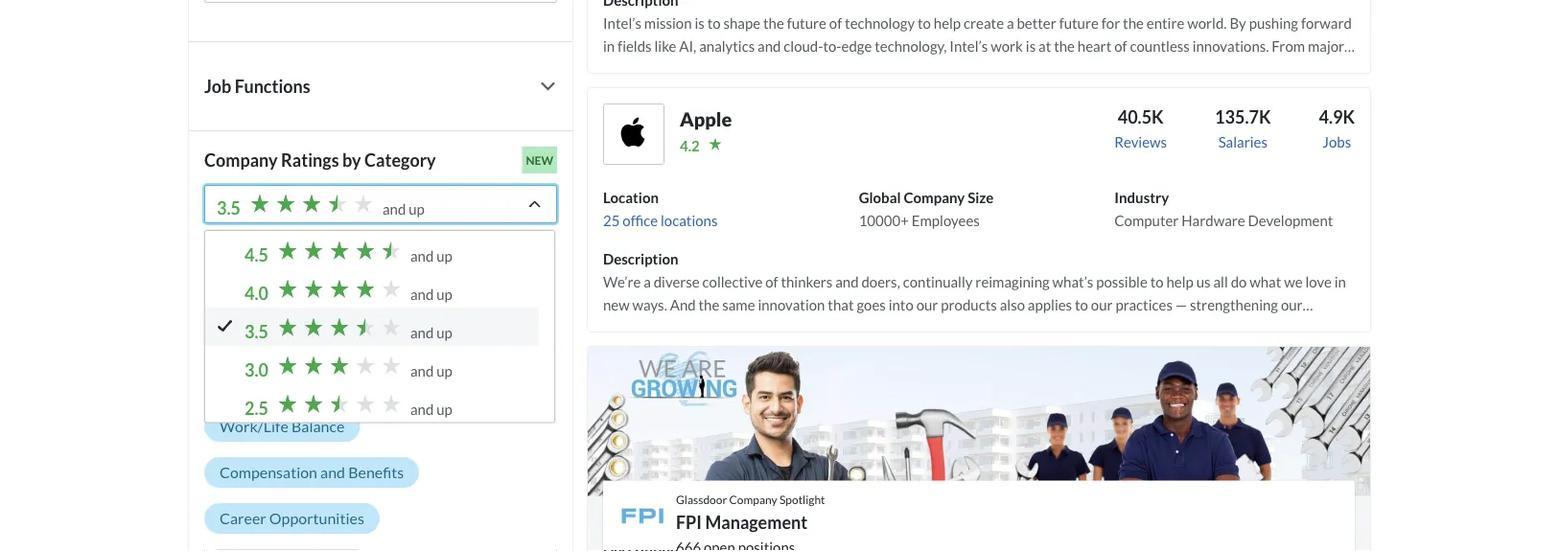 Task type: locate. For each thing, give the bounding box(es) containing it.
0 vertical spatial company
[[204, 150, 278, 171]]

company ratings by category
[[204, 150, 436, 171]]

company for 10000+
[[904, 189, 965, 206]]

1 horizontal spatial &
[[435, 371, 446, 390]]

company up employees
[[904, 189, 965, 206]]

3.0
[[245, 360, 268, 381]]

3.5 up (select
[[217, 197, 241, 219]]

inclusion
[[449, 371, 509, 390]]

2 horizontal spatial company
[[904, 189, 965, 206]]

company for fpi
[[729, 493, 777, 507]]

& right 3.0
[[274, 371, 285, 390]]

1 horizontal spatial company
[[729, 493, 777, 507]]

1 & from the left
[[274, 371, 285, 390]]

career opportunities
[[220, 509, 364, 528]]

industry computer hardware development
[[1115, 189, 1333, 229]]

overall rating button
[[204, 273, 331, 304]]

25 office locations link
[[603, 212, 718, 229]]

1 vertical spatial 3.5
[[245, 321, 268, 342]]

4.0
[[245, 283, 268, 304]]

culture & values button
[[204, 365, 348, 396]]

None field
[[204, 0, 557, 10]]

rating
[[272, 279, 316, 298]]

culture & values
[[220, 371, 332, 390]]

overall rating
[[220, 279, 316, 298]]

values
[[288, 371, 332, 390]]

10000+
[[859, 212, 909, 229]]

135.7k
[[1215, 106, 1271, 127]]

ratings right factor
[[320, 330, 367, 347]]

0 horizontal spatial &
[[274, 371, 285, 390]]

1 horizontal spatial 3.5
[[245, 321, 268, 342]]

hardware
[[1182, 212, 1245, 229]]

spotlight
[[780, 493, 825, 507]]

1 vertical spatial ratings
[[320, 330, 367, 347]]

only
[[249, 238, 277, 255]]

list box
[[204, 185, 557, 423]]

company down job functions
[[204, 150, 278, 171]]

3.5 up 3.0
[[245, 321, 268, 342]]

compensation and benefits
[[220, 463, 404, 482]]

company
[[204, 150, 278, 171], [904, 189, 965, 206], [729, 493, 777, 507]]

location
[[603, 189, 659, 206]]

0 horizontal spatial 3.5
[[217, 197, 241, 219]]

company inside the glassdoor company spotlight fpi management
[[729, 493, 777, 507]]

and up
[[383, 200, 425, 218], [410, 247, 452, 265], [410, 286, 452, 303], [410, 324, 452, 341], [410, 362, 452, 380], [410, 401, 452, 418]]

3.5
[[217, 197, 241, 219], [245, 321, 268, 342]]

workplace
[[204, 330, 273, 347]]

category
[[364, 150, 436, 171]]

workplace factor ratings
[[204, 330, 367, 347]]

4.5
[[245, 244, 268, 266]]

25
[[603, 212, 620, 229]]

overall
[[220, 279, 269, 298]]

&
[[274, 371, 285, 390], [435, 371, 446, 390]]

and
[[383, 200, 406, 218], [410, 247, 434, 265], [410, 286, 434, 303], [410, 324, 434, 341], [410, 362, 434, 380], [410, 401, 434, 418], [320, 463, 345, 482]]

& left inclusion
[[435, 371, 446, 390]]

1 vertical spatial company
[[904, 189, 965, 206]]

by
[[342, 150, 361, 171]]

salaries
[[1218, 133, 1268, 150]]

company up management
[[729, 493, 777, 507]]

and inside compensation and benefits button
[[320, 463, 345, 482]]

135.7k salaries
[[1215, 106, 1271, 150]]

ratings
[[281, 150, 339, 171], [320, 330, 367, 347]]

2 & from the left
[[435, 371, 446, 390]]

0 vertical spatial 3.5
[[217, 197, 241, 219]]

up
[[409, 200, 425, 218], [436, 247, 452, 265], [436, 286, 452, 303], [436, 324, 452, 341], [436, 362, 452, 380], [436, 401, 452, 418]]

job functions
[[204, 76, 310, 97]]

& for diversity
[[435, 371, 446, 390]]

company inside global company size 10000+ employees
[[904, 189, 965, 206]]

0 horizontal spatial company
[[204, 150, 278, 171]]

location 25 office locations
[[603, 189, 718, 229]]

2.5
[[245, 398, 268, 419]]

up inside the 3.5 option
[[436, 324, 452, 341]]

ratings left by
[[281, 150, 339, 171]]

compensation and benefits button
[[204, 457, 419, 488]]

2 vertical spatial company
[[729, 493, 777, 507]]



Task type: vqa. For each thing, say whether or not it's contained in the screenshot.
Wipro company icon
no



Task type: describe. For each thing, give the bounding box(es) containing it.
functions
[[235, 76, 310, 97]]

reviews
[[1115, 133, 1167, 150]]

job
[[204, 76, 231, 97]]

compensation
[[220, 463, 317, 482]]

balance
[[291, 417, 345, 436]]

benefits
[[348, 463, 404, 482]]

apple
[[680, 107, 732, 130]]

computer
[[1115, 212, 1179, 229]]

4.2
[[680, 137, 700, 154]]

3.5 option
[[205, 307, 539, 347]]

work/life balance
[[220, 417, 345, 436]]

global
[[859, 189, 901, 206]]

career
[[220, 509, 266, 528]]

description
[[603, 250, 678, 267]]

1)
[[280, 238, 293, 255]]

4.9k jobs
[[1319, 106, 1355, 150]]

(select only 1)
[[204, 238, 293, 255]]

new
[[526, 153, 553, 167]]

40.5k reviews
[[1115, 106, 1167, 150]]

development
[[1248, 212, 1333, 229]]

office
[[623, 212, 658, 229]]

job functions button
[[204, 73, 557, 100]]

diversity & inclusion
[[371, 371, 509, 390]]

list box containing 3.5
[[204, 185, 557, 423]]

and inside the 3.5 option
[[410, 324, 434, 341]]

diversity
[[371, 371, 432, 390]]

work/life
[[220, 417, 288, 436]]

and up inside the 3.5 option
[[410, 324, 452, 341]]

4.9k
[[1319, 106, 1355, 127]]

work/life balance button
[[204, 411, 360, 442]]

opportunities
[[269, 509, 364, 528]]

& for culture
[[274, 371, 285, 390]]

0 vertical spatial ratings
[[281, 150, 339, 171]]

size
[[968, 189, 994, 206]]

management
[[705, 512, 808, 533]]

jobs
[[1323, 133, 1351, 150]]

industry
[[1115, 189, 1169, 206]]

diversity & inclusion button
[[355, 365, 525, 396]]

locations
[[661, 212, 718, 229]]

(select
[[204, 238, 247, 255]]

employees
[[912, 212, 980, 229]]

global company size 10000+ employees
[[859, 189, 994, 229]]

glassdoor
[[676, 493, 727, 507]]

40.5k
[[1118, 106, 1164, 127]]

factor
[[276, 330, 317, 347]]

culture
[[220, 371, 271, 390]]

apple image
[[603, 103, 665, 165]]

career opportunities button
[[204, 503, 380, 534]]

glassdoor company spotlight fpi management
[[676, 493, 825, 533]]

fpi
[[676, 512, 702, 533]]

3.5 inside option
[[245, 321, 268, 342]]



